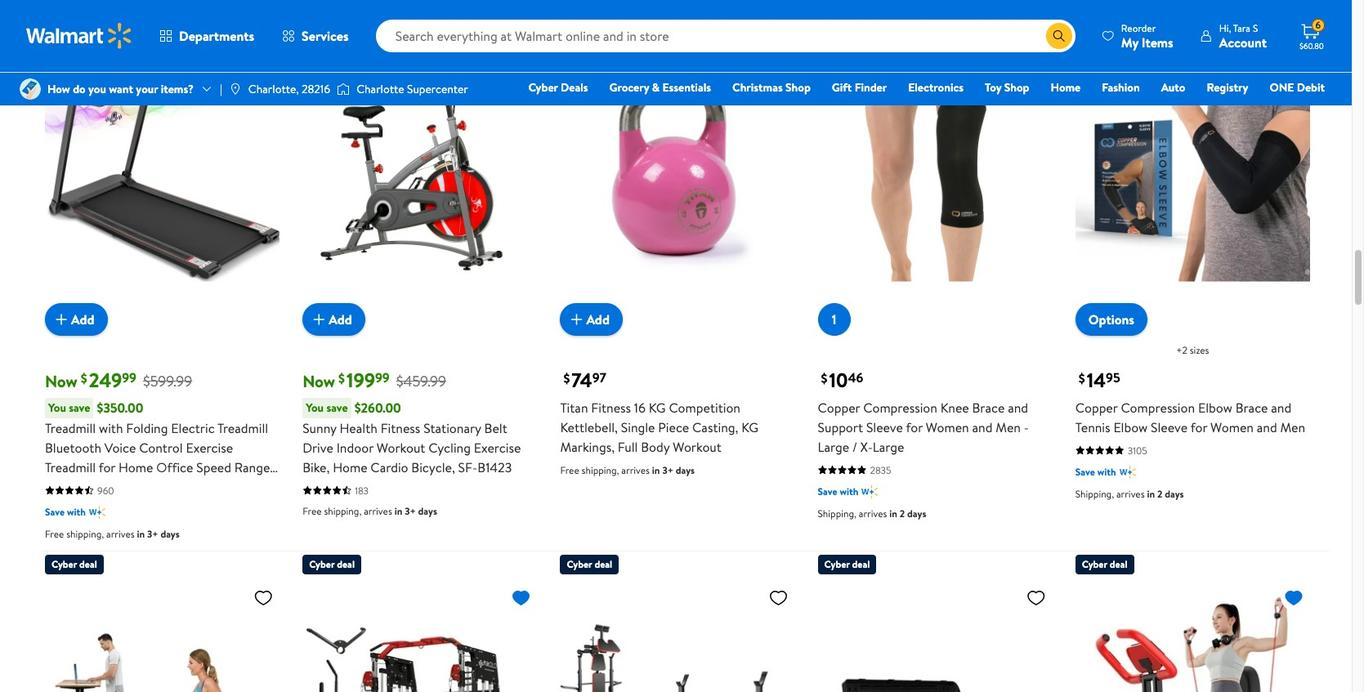 Task type: locate. For each thing, give the bounding box(es) containing it.
1 cyber deal from the left
[[52, 557, 97, 571]]

sleeve inside the copper compression elbow brace and tennis elbow sleeve for women and men
[[1151, 418, 1188, 436]]

199
[[347, 366, 375, 394]]

walmart plus image down "2835"
[[862, 484, 878, 500]]

0 horizontal spatial large
[[818, 438, 850, 456]]

shipping, down /
[[818, 507, 857, 521]]

workout inside you save $260.00 sunny health fitness stationary belt drive indoor workout cycling exercise bike, home cardio bicycle, sf-b1423
[[377, 439, 426, 457]]

add button up 199
[[303, 303, 365, 336]]

now for 199
[[303, 370, 335, 392]]

save down 249
[[69, 400, 90, 416]]

shop
[[786, 79, 811, 96], [1005, 79, 1030, 96]]

249
[[89, 366, 122, 394]]

0 horizontal spatial shipping,
[[818, 507, 857, 521]]

fitness down $260.00
[[381, 419, 421, 437]]

arrives down "2835"
[[859, 507, 887, 521]]

kg right casting,
[[742, 418, 759, 436]]

walmart plus image down 960
[[89, 504, 105, 521]]

2 horizontal spatial save
[[1076, 465, 1095, 479]]

1 horizontal spatial you
[[306, 400, 324, 416]]

0 horizontal spatial workout
[[377, 439, 426, 457]]

1 horizontal spatial 2
[[1158, 487, 1163, 501]]

and
[[1008, 399, 1029, 417], [1272, 399, 1292, 417], [973, 418, 993, 436], [1257, 418, 1278, 436]]

3 add to cart image from the left
[[567, 310, 587, 329]]

1 shop from the left
[[786, 79, 811, 96]]

copper compression elbow brace and tennis elbow sleeve for women and men image
[[1076, 5, 1311, 323]]

$ left 74
[[564, 370, 570, 388]]

save down 'support'
[[818, 485, 838, 499]]

deal
[[79, 557, 97, 571], [337, 557, 355, 571], [595, 557, 613, 571], [852, 557, 870, 571], [1110, 557, 1128, 571]]

 image left the how
[[20, 78, 41, 100]]

workout down casting,
[[673, 438, 722, 456]]

0 vertical spatial shipping,
[[582, 463, 619, 477]]

|
[[220, 81, 222, 97]]

$ inside $ 10 46
[[821, 370, 828, 388]]

2 now from the left
[[303, 370, 335, 392]]

you up sunny
[[306, 400, 324, 416]]

2 cyber deal from the left
[[309, 557, 355, 571]]

compression inside copper compression knee brace and support sleeve for women and men - large / x-large
[[864, 399, 938, 417]]

2 sleeve from the left
[[1151, 418, 1188, 436]]

sleeve right tennis
[[1151, 418, 1188, 436]]

departments
[[179, 27, 254, 45]]

add up 199
[[329, 310, 352, 328]]

drive
[[303, 439, 333, 457]]

copper compression knee brace and support sleeve for women and men - large / x-large
[[818, 399, 1029, 456]]

cyber for vibespark adjustable weight bench 600lbs 6-in-1 foldable workout bench set with barbell rack & leg developer preacher curl rack, multi-function strength training bench press exercise equipment image on the bottom of page
[[567, 557, 592, 571]]

treadmill up 0.5-
[[45, 459, 96, 477]]

copper up tennis
[[1076, 399, 1118, 417]]

elbow up 3105
[[1114, 418, 1148, 436]]

3+
[[663, 463, 674, 477], [405, 504, 416, 518], [147, 527, 158, 541]]

add button
[[45, 303, 108, 336], [303, 303, 365, 336], [560, 303, 623, 336]]

1 horizontal spatial men
[[1281, 418, 1306, 436]]

1 horizontal spatial shipping, arrives in 2 days
[[1076, 487, 1184, 501]]

1 exercise from the left
[[186, 439, 233, 457]]

2 for 14
[[1158, 487, 1163, 501]]

2 save from the left
[[327, 400, 348, 416]]

$ inside the $ 14 95
[[1079, 370, 1086, 388]]

2 vertical spatial free
[[45, 527, 64, 541]]

0 horizontal spatial 2
[[900, 507, 905, 521]]

add to cart image
[[52, 310, 71, 329], [309, 310, 329, 329], [567, 310, 587, 329]]

you up bluetooth on the left bottom of page
[[48, 400, 66, 416]]

add to cart image for 199
[[309, 310, 329, 329]]

3 $ from the left
[[564, 370, 570, 388]]

1 horizontal spatial fitness
[[591, 399, 631, 417]]

indoor
[[337, 439, 374, 457]]

1 horizontal spatial home
[[333, 459, 368, 477]]

0 horizontal spatial kg
[[649, 399, 666, 417]]

 image for charlotte supercenter
[[337, 81, 350, 97]]

$ for 14
[[1079, 370, 1086, 388]]

1 vertical spatial shipping, arrives in 2 days
[[818, 507, 927, 521]]

1 add from the left
[[71, 310, 95, 328]]

electronics link
[[901, 78, 971, 96]]

2 horizontal spatial add button
[[560, 303, 623, 336]]

0 horizontal spatial for
[[99, 459, 115, 477]]

add button up 97
[[560, 303, 623, 336]]

1 horizontal spatial workout
[[673, 438, 722, 456]]

1 horizontal spatial for
[[906, 418, 923, 436]]

add to favorites list, copper compression knee brace and support sleeve for women and men - large / x-large image
[[1027, 12, 1046, 32]]

0 vertical spatial free shipping, arrives in 3+ days
[[303, 504, 437, 518]]

2
[[1158, 487, 1163, 501], [900, 507, 905, 521]]

save with
[[1076, 465, 1117, 479], [818, 485, 859, 499], [45, 505, 86, 519]]

sleeve inside copper compression knee brace and support sleeve for women and men - large / x-large
[[867, 418, 903, 436]]

free
[[560, 463, 579, 477], [303, 504, 322, 518], [45, 527, 64, 541]]

christmas
[[733, 79, 783, 96]]

1 horizontal spatial elbow
[[1199, 399, 1233, 417]]

walmart plus image
[[862, 484, 878, 500], [89, 504, 105, 521]]

free down markings,
[[560, 463, 579, 477]]

2 shop from the left
[[1005, 79, 1030, 96]]

2 horizontal spatial 3+
[[663, 463, 674, 477]]

1 vertical spatial free shipping, arrives in 3+ days
[[45, 527, 180, 541]]

elbow down sizes
[[1199, 399, 1233, 417]]

add button for 249
[[45, 303, 108, 336]]

0 vertical spatial fitness
[[591, 399, 631, 417]]

$ left 14
[[1079, 370, 1086, 388]]

4 cyber deal from the left
[[825, 557, 870, 571]]

save for sunny
[[327, 400, 348, 416]]

home down indoor at bottom left
[[333, 459, 368, 477]]

b1423
[[478, 459, 512, 477]]

save
[[69, 400, 90, 416], [327, 400, 348, 416]]

1 women from the left
[[926, 418, 969, 436]]

0 vertical spatial shipping, arrives in 2 days
[[1076, 487, 1184, 501]]

$350.00
[[97, 399, 143, 417]]

1 now from the left
[[45, 370, 78, 392]]

shipping, down 7.5
[[66, 527, 104, 541]]

account
[[1220, 33, 1267, 51]]

0 horizontal spatial  image
[[20, 78, 41, 100]]

your
[[136, 81, 158, 97]]

3+ down office at the bottom of the page
[[147, 527, 158, 541]]

with down 0.5-
[[67, 505, 86, 519]]

3 add button from the left
[[560, 303, 623, 336]]

free shipping, arrives in 3+ days down 960
[[45, 527, 180, 541]]

1 compression from the left
[[864, 399, 938, 417]]

&
[[652, 79, 660, 96]]

compression up x-
[[864, 399, 938, 417]]

Walmart Site-Wide search field
[[376, 20, 1076, 52]]

shipping, for 14
[[1076, 487, 1115, 501]]

now inside now $ 199 99 $459.99
[[303, 370, 335, 392]]

1 horizontal spatial add
[[329, 310, 352, 328]]

1 horizontal spatial compression
[[1121, 399, 1196, 417]]

bike,
[[303, 459, 330, 477]]

save left walmart plus icon
[[1076, 465, 1095, 479]]

shipping, down tennis
[[1076, 487, 1115, 501]]

1 horizontal spatial shipping,
[[324, 504, 362, 518]]

$ for 74
[[564, 370, 570, 388]]

$ inside $ 74 97
[[564, 370, 570, 388]]

95
[[1106, 369, 1121, 387]]

with for walmart plus icon
[[1098, 465, 1117, 479]]

1 horizontal spatial save
[[327, 400, 348, 416]]

0 horizontal spatial shipping,
[[66, 527, 104, 541]]

1 $ from the left
[[81, 370, 87, 388]]

save inside you save $350.00 treadmill with folding electric treadmill bluetooth voice control exercise treadmill for home office speed range of 0.5-7.5 mph
[[69, 400, 90, 416]]

kg right 16 at the bottom
[[649, 399, 666, 417]]

you inside you save $350.00 treadmill with folding electric treadmill bluetooth voice control exercise treadmill for home office speed range of 0.5-7.5 mph
[[48, 400, 66, 416]]

$ for 10
[[821, 370, 828, 388]]

2 horizontal spatial for
[[1191, 418, 1208, 436]]

99 up $260.00
[[375, 369, 390, 387]]

 image right '|'
[[229, 83, 242, 96]]

2 horizontal spatial add
[[587, 310, 610, 328]]

brace inside the copper compression elbow brace and tennis elbow sleeve for women and men
[[1236, 399, 1269, 417]]

add for 199
[[329, 310, 352, 328]]

men
[[996, 418, 1021, 436], [1281, 418, 1306, 436]]

shipping, arrives in 2 days
[[1076, 487, 1184, 501], [818, 507, 927, 521]]

0 horizontal spatial add to cart image
[[52, 310, 71, 329]]

2 99 from the left
[[375, 369, 390, 387]]

 image for charlotte, 28216
[[229, 83, 242, 96]]

add up 249
[[71, 310, 95, 328]]

0 vertical spatial save
[[1076, 465, 1095, 479]]

0 horizontal spatial shipping, arrives in 2 days
[[818, 507, 927, 521]]

compression
[[864, 399, 938, 417], [1121, 399, 1196, 417]]

1 horizontal spatial save with
[[818, 485, 859, 499]]

1 add button from the left
[[45, 303, 108, 336]]

1 horizontal spatial copper
[[1076, 399, 1118, 417]]

99 inside now $ 199 99 $459.99
[[375, 369, 390, 387]]

0 horizontal spatial fitness
[[381, 419, 421, 437]]

1 vertical spatial fitness
[[381, 419, 421, 437]]

tennis
[[1076, 418, 1111, 436]]

save with left walmart plus icon
[[1076, 465, 1117, 479]]

you for sunny
[[306, 400, 324, 416]]

1 sleeve from the left
[[867, 418, 903, 436]]

with for top walmart plus image
[[840, 485, 859, 499]]

2 horizontal spatial add to cart image
[[567, 310, 587, 329]]

with up voice at the bottom
[[99, 419, 123, 437]]

0 horizontal spatial men
[[996, 418, 1021, 436]]

3 cyber deal from the left
[[567, 557, 613, 571]]

0 horizontal spatial brace
[[973, 399, 1005, 417]]

$ 74 97
[[564, 366, 607, 394]]

0 horizontal spatial copper
[[818, 399, 860, 417]]

deal for the superfit walking pad under desk treadmill with remote control and led display black image
[[79, 557, 97, 571]]

$ left 199
[[339, 370, 345, 388]]

you save $350.00 treadmill with folding electric treadmill bluetooth voice control exercise treadmill for home office speed range of 0.5-7.5 mph
[[45, 399, 270, 496]]

arrives down walmart plus icon
[[1117, 487, 1145, 501]]

home inside you save $260.00 sunny health fitness stationary belt drive indoor workout cycling exercise bike, home cardio bicycle, sf-b1423
[[333, 459, 368, 477]]

2 horizontal spatial shipping,
[[582, 463, 619, 477]]

$ inside now $ 199 99 $459.99
[[339, 370, 345, 388]]

s
[[1253, 21, 1259, 35]]

charlotte,
[[248, 81, 299, 97]]

tara
[[1234, 21, 1251, 35]]

brace for 14
[[1236, 399, 1269, 417]]

you
[[48, 400, 66, 416], [306, 400, 324, 416]]

save up sunny
[[327, 400, 348, 416]]

1 vertical spatial save with
[[818, 485, 859, 499]]

1 vertical spatial shipping,
[[324, 504, 362, 518]]

2 brace from the left
[[1236, 399, 1269, 417]]

0 vertical spatial 3+
[[663, 463, 674, 477]]

free down bike,
[[303, 504, 322, 518]]

save down of
[[45, 505, 65, 519]]

items
[[1142, 33, 1174, 51]]

0 horizontal spatial add button
[[45, 303, 108, 336]]

exercise up speed
[[186, 439, 233, 457]]

you
[[88, 81, 106, 97]]

arrives down 'full'
[[622, 463, 650, 477]]

add to favorites list, treadmill with folding electric treadmill bluetooth voice control exercise treadmill for home office speed range of 0.5-7.5 mph image
[[254, 12, 273, 32]]

deal for pooboo 3in1 foldable exercise bike indoor cycling bike magnetic stationary bike fitness gym workout 300lb image
[[1110, 557, 1128, 571]]

sleeve up x-
[[867, 418, 903, 436]]

0 horizontal spatial sleeve
[[867, 418, 903, 436]]

deals
[[561, 79, 588, 96]]

copper up 'support'
[[818, 399, 860, 417]]

$ 14 95
[[1079, 366, 1121, 394]]

0 vertical spatial shipping,
[[1076, 487, 1115, 501]]

copper for 14
[[1076, 399, 1118, 417]]

0 horizontal spatial save
[[45, 505, 65, 519]]

with for the leftmost walmart plus image
[[67, 505, 86, 519]]

now $ 249 99 $599.99
[[45, 366, 192, 394]]

now $ 199 99 $459.99
[[303, 366, 446, 394]]

cyber deal for fitrx 2-in-1 smartbell gym, interchangeable adjustable dumbbells and barbell weight set, 100lbs. image
[[825, 557, 870, 571]]

save for 14
[[1076, 465, 1095, 479]]

shipping, down markings,
[[582, 463, 619, 477]]

now left 199
[[303, 370, 335, 392]]

add button up 249
[[45, 303, 108, 336]]

3+ down cardio
[[405, 504, 416, 518]]

copper inside copper compression knee brace and support sleeve for women and men - large / x-large
[[818, 399, 860, 417]]

home inside you save $350.00 treadmill with folding electric treadmill bluetooth voice control exercise treadmill for home office speed range of 0.5-7.5 mph
[[119, 459, 153, 477]]

home down voice at the bottom
[[119, 459, 153, 477]]

7.5
[[82, 478, 97, 496]]

2 copper from the left
[[1076, 399, 1118, 417]]

2 horizontal spatial free
[[560, 463, 579, 477]]

Search search field
[[376, 20, 1076, 52]]

remove from favorites list, pooboo 3in1 foldable exercise bike indoor cycling bike magnetic stationary bike fitness gym workout 300lb image
[[1284, 588, 1304, 608]]

shop right toy
[[1005, 79, 1030, 96]]

1 horizontal spatial shipping,
[[1076, 487, 1115, 501]]

save with down 0.5-
[[45, 505, 86, 519]]

with left walmart plus icon
[[1098, 465, 1117, 479]]

copper compression knee brace and support sleeve for women and men - large / x-large image
[[818, 5, 1053, 323]]

 image right 28216
[[337, 81, 350, 97]]

1 horizontal spatial 3+
[[405, 504, 416, 518]]

free down of
[[45, 527, 64, 541]]

5 deal from the left
[[1110, 557, 1128, 571]]

now left 249
[[45, 370, 78, 392]]

cyber deals link
[[521, 78, 596, 96]]

2 compression from the left
[[1121, 399, 1196, 417]]

1 horizontal spatial free
[[303, 504, 322, 518]]

1 horizontal spatial women
[[1211, 418, 1254, 436]]

workout up cardio
[[377, 439, 426, 457]]

shipping, down 183
[[324, 504, 362, 518]]

2 vertical spatial 3+
[[147, 527, 158, 541]]

you for treadmill
[[48, 400, 66, 416]]

2 add to cart image from the left
[[309, 310, 329, 329]]

0 horizontal spatial elbow
[[1114, 418, 1148, 436]]

cyber for the mikolo smith machine home gym, 2200 lbs power rack cage with cable crossover, weight bar, 360° landmine, barbell holders and other attachments, total body strength training cage image
[[309, 557, 335, 571]]

large down 'support'
[[818, 438, 850, 456]]

save inside you save $260.00 sunny health fitness stationary belt drive indoor workout cycling exercise bike, home cardio bicycle, sf-b1423
[[327, 400, 348, 416]]

0 horizontal spatial save with
[[45, 505, 86, 519]]

3 add from the left
[[587, 310, 610, 328]]

1 vertical spatial walmart plus image
[[89, 504, 105, 521]]

fitness inside titan fitness 16 kg competition kettlebell, single piece casting, kg markings, full body workout free shipping, arrives in 3+ days
[[591, 399, 631, 417]]

cyber deal
[[52, 557, 97, 571], [309, 557, 355, 571], [567, 557, 613, 571], [825, 557, 870, 571], [1082, 557, 1128, 571]]

add up 97
[[587, 310, 610, 328]]

99 inside now $ 249 99 $599.99
[[122, 369, 137, 387]]

free shipping, arrives in 3+ days
[[303, 504, 437, 518], [45, 527, 180, 541]]

0 vertical spatial free
[[560, 463, 579, 477]]

remove from favorites list, mikolo smith machine home gym, 2200 lbs power rack cage with cable crossover, weight bar, 360° landmine, barbell holders and other attachments, total body strength training cage image
[[511, 588, 531, 608]]

1 horizontal spatial large
[[873, 438, 905, 456]]

you inside you save $260.00 sunny health fitness stationary belt drive indoor workout cycling exercise bike, home cardio bicycle, sf-b1423
[[306, 400, 324, 416]]

for
[[906, 418, 923, 436], [1191, 418, 1208, 436], [99, 459, 115, 477]]

do
[[73, 81, 86, 97]]

sunny
[[303, 419, 337, 437]]

+2
[[1177, 343, 1188, 357]]

0 horizontal spatial now
[[45, 370, 78, 392]]

add to favorites list, vibespark adjustable weight bench 600lbs 6-in-1 foldable workout bench set with barbell rack & leg developer preacher curl rack, multi-function strength training bench press exercise equipment image
[[769, 588, 789, 608]]

$ left 10
[[821, 370, 828, 388]]

brace inside copper compression knee brace and support sleeve for women and men - large / x-large
[[973, 399, 1005, 417]]

1 deal from the left
[[79, 557, 97, 571]]

copper
[[818, 399, 860, 417], [1076, 399, 1118, 417]]

2 add from the left
[[329, 310, 352, 328]]

1 vertical spatial elbow
[[1114, 418, 1148, 436]]

2 horizontal spatial  image
[[337, 81, 350, 97]]

auto link
[[1154, 78, 1193, 96]]

reorder my items
[[1122, 21, 1174, 51]]

0 horizontal spatial free shipping, arrives in 3+ days
[[45, 527, 180, 541]]

1 vertical spatial shipping,
[[818, 507, 857, 521]]

4 $ from the left
[[821, 370, 828, 388]]

1 brace from the left
[[973, 399, 1005, 417]]

search icon image
[[1053, 29, 1066, 43]]

1 vertical spatial save
[[818, 485, 838, 499]]

2 vertical spatial shipping,
[[66, 527, 104, 541]]

exercise down belt
[[474, 439, 521, 457]]

treadmill up bluetooth on the left bottom of page
[[45, 419, 96, 437]]

0 horizontal spatial women
[[926, 418, 969, 436]]

1 vertical spatial kg
[[742, 418, 759, 436]]

deal for vibespark adjustable weight bench 600lbs 6-in-1 foldable workout bench set with barbell rack & leg developer preacher curl rack, multi-function strength training bench press exercise equipment image on the bottom of page
[[595, 557, 613, 571]]

add
[[71, 310, 95, 328], [329, 310, 352, 328], [587, 310, 610, 328]]

0 horizontal spatial compression
[[864, 399, 938, 417]]

2 horizontal spatial home
[[1051, 79, 1081, 96]]

1 99 from the left
[[122, 369, 137, 387]]

copper inside the copper compression elbow brace and tennis elbow sleeve for women and men
[[1076, 399, 1118, 417]]

0 vertical spatial walmart plus image
[[862, 484, 878, 500]]

99 up $350.00
[[122, 369, 137, 387]]

2 exercise from the left
[[474, 439, 521, 457]]

0 vertical spatial 2
[[1158, 487, 1163, 501]]

$599.99
[[143, 371, 192, 391]]

shop right christmas
[[786, 79, 811, 96]]

free shipping, arrives in 3+ days down 183
[[303, 504, 437, 518]]

shipping, arrives in 2 days down walmart plus icon
[[1076, 487, 1184, 501]]

1 you from the left
[[48, 400, 66, 416]]

0 horizontal spatial home
[[119, 459, 153, 477]]

kg
[[649, 399, 666, 417], [742, 418, 759, 436]]

fitness inside you save $260.00 sunny health fitness stationary belt drive indoor workout cycling exercise bike, home cardio bicycle, sf-b1423
[[381, 419, 421, 437]]

compression inside the copper compression elbow brace and tennis elbow sleeve for women and men
[[1121, 399, 1196, 417]]

home inside 'link'
[[1051, 79, 1081, 96]]

1 horizontal spatial add to cart image
[[309, 310, 329, 329]]

1 save from the left
[[69, 400, 90, 416]]

 image
[[20, 78, 41, 100], [337, 81, 350, 97], [229, 83, 242, 96]]

0 horizontal spatial shop
[[786, 79, 811, 96]]

cyber deal for pooboo 3in1 foldable exercise bike indoor cycling bike magnetic stationary bike fitness gym workout 300lb image
[[1082, 557, 1128, 571]]

0 horizontal spatial 3+
[[147, 527, 158, 541]]

0 horizontal spatial exercise
[[186, 439, 233, 457]]

2 deal from the left
[[337, 557, 355, 571]]

0 horizontal spatial walmart plus image
[[89, 504, 105, 521]]

$ left 249
[[81, 370, 87, 388]]

electric
[[171, 419, 215, 437]]

0 horizontal spatial add
[[71, 310, 95, 328]]

-
[[1024, 418, 1029, 436]]

0 horizontal spatial you
[[48, 400, 66, 416]]

2 men from the left
[[1281, 418, 1306, 436]]

183
[[355, 484, 369, 498]]

elbow
[[1199, 399, 1233, 417], [1114, 418, 1148, 436]]

3 deal from the left
[[595, 557, 613, 571]]

2 women from the left
[[1211, 418, 1254, 436]]

$60.80
[[1300, 40, 1324, 52]]

0 horizontal spatial 99
[[122, 369, 137, 387]]

cyber
[[529, 79, 558, 96], [52, 557, 77, 571], [309, 557, 335, 571], [567, 557, 592, 571], [825, 557, 850, 571], [1082, 557, 1108, 571]]

add to cart image for 249
[[52, 310, 71, 329]]

2 vertical spatial save with
[[45, 505, 86, 519]]

hi, tara s account
[[1220, 21, 1267, 51]]

1 men from the left
[[996, 418, 1021, 436]]

1 horizontal spatial add button
[[303, 303, 365, 336]]

now inside now $ 249 99 $599.99
[[45, 370, 78, 392]]

with inside you save $350.00 treadmill with folding electric treadmill bluetooth voice control exercise treadmill for home office speed range of 0.5-7.5 mph
[[99, 419, 123, 437]]

save with down /
[[818, 485, 859, 499]]

1 horizontal spatial brace
[[1236, 399, 1269, 417]]

sunny health fitness stationary belt drive indoor workout cycling exercise bike, home cardio bicycle, sf-b1423 image
[[303, 5, 538, 323]]

fitness left 16 at the bottom
[[591, 399, 631, 417]]

1 horizontal spatial walmart plus image
[[862, 484, 878, 500]]

walmart plus image
[[1120, 464, 1136, 481]]

shop for toy shop
[[1005, 79, 1030, 96]]

save with for 14
[[1076, 465, 1117, 479]]

5 $ from the left
[[1079, 370, 1086, 388]]

1 vertical spatial 2
[[900, 507, 905, 521]]

hi,
[[1220, 21, 1232, 35]]

1 copper from the left
[[818, 399, 860, 417]]

1 horizontal spatial shop
[[1005, 79, 1030, 96]]

shipping, arrives in 2 days down "2835"
[[818, 507, 927, 521]]

2 $ from the left
[[339, 370, 345, 388]]

full
[[618, 438, 638, 456]]

1 horizontal spatial 99
[[375, 369, 390, 387]]

compression up 3105
[[1121, 399, 1196, 417]]

arrives down 183
[[364, 504, 392, 518]]

shop for christmas shop
[[786, 79, 811, 96]]

1 horizontal spatial now
[[303, 370, 335, 392]]

2 for 10
[[900, 507, 905, 521]]

with down /
[[840, 485, 859, 499]]

4 deal from the left
[[852, 557, 870, 571]]

2 you from the left
[[306, 400, 324, 416]]

2 vertical spatial save
[[45, 505, 65, 519]]

3+ down body
[[663, 463, 674, 477]]

1 add to cart image from the left
[[52, 310, 71, 329]]

5 cyber deal from the left
[[1082, 557, 1128, 571]]

2 add button from the left
[[303, 303, 365, 336]]

home down search icon
[[1051, 79, 1081, 96]]

arrives down 960
[[106, 527, 135, 541]]

fitness
[[591, 399, 631, 417], [381, 419, 421, 437]]

large up "2835"
[[873, 438, 905, 456]]

3+ inside titan fitness 16 kg competition kettlebell, single piece casting, kg markings, full body workout free shipping, arrives in 3+ days
[[663, 463, 674, 477]]



Task type: vqa. For each thing, say whether or not it's contained in the screenshot.
'Explore deals' link
no



Task type: describe. For each thing, give the bounding box(es) containing it.
16
[[634, 399, 646, 417]]

add to favorites list, fitrx 2-in-1 smartbell gym, interchangeable adjustable dumbbells and barbell weight set, 100lbs. image
[[1027, 588, 1046, 608]]

$459.99
[[396, 371, 446, 391]]

cyber deal for vibespark adjustable weight bench 600lbs 6-in-1 foldable workout bench set with barbell rack & leg developer preacher curl rack, multi-function strength training bench press exercise equipment image on the bottom of page
[[567, 557, 613, 571]]

treadmill with folding electric treadmill bluetooth voice control exercise treadmill for home office speed range of 0.5-7.5 mph image
[[45, 5, 280, 323]]

arrives inside titan fitness 16 kg competition kettlebell, single piece casting, kg markings, full body workout free shipping, arrives in 3+ days
[[622, 463, 650, 477]]

1 large from the left
[[818, 438, 850, 456]]

grocery & essentials link
[[602, 78, 719, 96]]

grocery & essentials
[[610, 79, 711, 96]]

home link
[[1044, 78, 1089, 96]]

x-
[[861, 438, 873, 456]]

competition
[[669, 399, 741, 417]]

99 for 249
[[122, 369, 137, 387]]

voice
[[105, 439, 136, 457]]

deal for the mikolo smith machine home gym, 2200 lbs power rack cage with cable crossover, weight bar, 360° landmine, barbell holders and other attachments, total body strength training cage image
[[337, 557, 355, 571]]

vibespark adjustable weight bench 600lbs 6-in-1 foldable workout bench set with barbell rack & leg developer preacher curl rack, multi-function strength training bench press exercise equipment image
[[560, 581, 795, 693]]

toy shop
[[985, 79, 1030, 96]]

/
[[853, 438, 858, 456]]

of
[[45, 478, 57, 496]]

now for 249
[[45, 370, 78, 392]]

exercise inside you save $260.00 sunny health fitness stationary belt drive indoor workout cycling exercise bike, home cardio bicycle, sf-b1423
[[474, 439, 521, 457]]

1 vertical spatial 3+
[[405, 504, 416, 518]]

960
[[97, 484, 114, 498]]

for inside copper compression knee brace and support sleeve for women and men - large / x-large
[[906, 418, 923, 436]]

74
[[572, 366, 593, 394]]

28216
[[302, 81, 330, 97]]

kettlebell,
[[560, 418, 618, 436]]

97
[[593, 369, 607, 387]]

debit
[[1297, 79, 1325, 96]]

shipping, arrives in 2 days for 14
[[1076, 487, 1184, 501]]

men inside copper compression knee brace and support sleeve for women and men - large / x-large
[[996, 418, 1021, 436]]

superfit walking pad under desk treadmill with remote control and led display black image
[[45, 581, 280, 693]]

you save $260.00 sunny health fitness stationary belt drive indoor workout cycling exercise bike, home cardio bicycle, sf-b1423
[[303, 399, 521, 477]]

compression for 14
[[1121, 399, 1196, 417]]

casting,
[[693, 418, 739, 436]]

toy shop link
[[978, 78, 1037, 96]]

stationary
[[424, 419, 481, 437]]

save with for 10
[[818, 485, 859, 499]]

cyber for the superfit walking pad under desk treadmill with remote control and led display black image
[[52, 557, 77, 571]]

men inside the copper compression elbow brace and tennis elbow sleeve for women and men
[[1281, 418, 1306, 436]]

shipping, arrives in 2 days for 10
[[818, 507, 927, 521]]

add for 249
[[71, 310, 95, 328]]

knee
[[941, 399, 970, 417]]

walmart+ link
[[1269, 101, 1333, 119]]

how do you want your items?
[[47, 81, 194, 97]]

sizes
[[1190, 343, 1210, 357]]

0 horizontal spatial free
[[45, 527, 64, 541]]

christmas shop
[[733, 79, 811, 96]]

copper for 10
[[818, 399, 860, 417]]

for inside you save $350.00 treadmill with folding electric treadmill bluetooth voice control exercise treadmill for home office speed range of 0.5-7.5 mph
[[99, 459, 115, 477]]

range
[[234, 459, 270, 477]]

shipping, inside titan fitness 16 kg competition kettlebell, single piece casting, kg markings, full body workout free shipping, arrives in 3+ days
[[582, 463, 619, 477]]

my
[[1122, 33, 1139, 51]]

fashion
[[1102, 79, 1140, 96]]

health
[[340, 419, 378, 437]]

shipping, for 10
[[818, 507, 857, 521]]

2 large from the left
[[873, 438, 905, 456]]

1 button
[[818, 303, 851, 336]]

registry link
[[1200, 78, 1256, 96]]

add to favorites list, titan fitness 16 kg competition kettlebell, single piece casting, kg markings, full body workout image
[[769, 12, 789, 32]]

essentials
[[663, 79, 711, 96]]

charlotte, 28216
[[248, 81, 330, 97]]

mikolo smith machine home gym, 2200 lbs power rack cage with cable crossover, weight bar, 360° landmine, barbell holders and other attachments, total body strength training cage image
[[303, 581, 538, 693]]

departments button
[[146, 16, 268, 56]]

save for 10
[[818, 485, 838, 499]]

$260.00
[[355, 399, 401, 417]]

treadmill up range
[[218, 419, 268, 437]]

walmart image
[[26, 23, 132, 49]]

add button for 199
[[303, 303, 365, 336]]

copper compression elbow brace and tennis elbow sleeve for women and men
[[1076, 399, 1306, 436]]

$ 10 46
[[821, 366, 864, 394]]

women inside the copper compression elbow brace and tennis elbow sleeve for women and men
[[1211, 418, 1254, 436]]

 image for how do you want your items?
[[20, 78, 41, 100]]

want
[[109, 81, 133, 97]]

reorder
[[1122, 21, 1156, 35]]

1
[[832, 310, 837, 328]]

99 for 199
[[375, 369, 390, 387]]

add to favorites list, superfit walking pad under desk treadmill with remote control and led display black image
[[254, 588, 273, 608]]

registry
[[1207, 79, 1249, 96]]

days inside titan fitness 16 kg competition kettlebell, single piece casting, kg markings, full body workout free shipping, arrives in 3+ days
[[676, 463, 695, 477]]

home for belt
[[333, 459, 368, 477]]

fitrx 2-in-1 smartbell gym, interchangeable adjustable dumbbells and barbell weight set, 100lbs. image
[[818, 581, 1053, 693]]

office
[[156, 459, 193, 477]]

+2 sizes
[[1177, 343, 1210, 357]]

add to favorites list, copper compression elbow brace and tennis elbow sleeve for women and men image
[[1284, 12, 1304, 32]]

exercise inside you save $350.00 treadmill with folding electric treadmill bluetooth voice control exercise treadmill for home office speed range of 0.5-7.5 mph
[[186, 439, 233, 457]]

home for treadmill
[[119, 459, 153, 477]]

in inside titan fitness 16 kg competition kettlebell, single piece casting, kg markings, full body workout free shipping, arrives in 3+ days
[[652, 463, 660, 477]]

$ inside now $ 249 99 $599.99
[[81, 370, 87, 388]]

supercenter
[[407, 81, 468, 97]]

auto
[[1162, 79, 1186, 96]]

1 horizontal spatial kg
[[742, 418, 759, 436]]

women inside copper compression knee brace and support sleeve for women and men - large / x-large
[[926, 418, 969, 436]]

gift finder
[[832, 79, 887, 96]]

options link
[[1076, 303, 1148, 336]]

charlotte supercenter
[[357, 81, 468, 97]]

control
[[139, 439, 183, 457]]

brace for 10
[[973, 399, 1005, 417]]

body
[[641, 438, 670, 456]]

0 vertical spatial kg
[[649, 399, 666, 417]]

6 $60.80
[[1300, 18, 1324, 52]]

gift
[[832, 79, 852, 96]]

0 vertical spatial elbow
[[1199, 399, 1233, 417]]

piece
[[658, 418, 689, 436]]

services button
[[268, 16, 363, 56]]

titan fitness 16 kg competition kettlebell, single piece casting, kg markings, full body workout image
[[560, 5, 795, 323]]

cyber deal for the mikolo smith machine home gym, 2200 lbs power rack cage with cable crossover, weight bar, 360° landmine, barbell holders and other attachments, total body strength training cage image
[[309, 557, 355, 571]]

bluetooth
[[45, 439, 101, 457]]

cyber deal for the superfit walking pad under desk treadmill with remote control and led display black image
[[52, 557, 97, 571]]

cyber for fitrx 2-in-1 smartbell gym, interchangeable adjustable dumbbells and barbell weight set, 100lbs. image
[[825, 557, 850, 571]]

sf-
[[458, 459, 478, 477]]

finder
[[855, 79, 887, 96]]

6
[[1316, 18, 1322, 32]]

fashion link
[[1095, 78, 1148, 96]]

christmas shop link
[[725, 78, 818, 96]]

3105
[[1128, 444, 1148, 458]]

cyber for pooboo 3in1 foldable exercise bike indoor cycling bike magnetic stationary bike fitness gym workout 300lb image
[[1082, 557, 1108, 571]]

folding
[[126, 419, 168, 437]]

charlotte
[[357, 81, 404, 97]]

speed
[[196, 459, 231, 477]]

14
[[1087, 366, 1106, 394]]

1 horizontal spatial free shipping, arrives in 3+ days
[[303, 504, 437, 518]]

items?
[[161, 81, 194, 97]]

grocery
[[610, 79, 649, 96]]

free inside titan fitness 16 kg competition kettlebell, single piece casting, kg markings, full body workout free shipping, arrives in 3+ days
[[560, 463, 579, 477]]

workout inside titan fitness 16 kg competition kettlebell, single piece casting, kg markings, full body workout free shipping, arrives in 3+ days
[[673, 438, 722, 456]]

deal for fitrx 2-in-1 smartbell gym, interchangeable adjustable dumbbells and barbell weight set, 100lbs. image
[[852, 557, 870, 571]]

save for treadmill
[[69, 400, 90, 416]]

for inside the copper compression elbow brace and tennis elbow sleeve for women and men
[[1191, 418, 1208, 436]]

compression for 10
[[864, 399, 938, 417]]

titan fitness 16 kg competition kettlebell, single piece casting, kg markings, full body workout free shipping, arrives in 3+ days
[[560, 399, 759, 477]]

0.5-
[[60, 478, 82, 496]]

electronics
[[909, 79, 964, 96]]

46
[[848, 369, 864, 387]]

add to favorites list, sunny health fitness stationary belt drive indoor workout cycling exercise bike, home cardio bicycle, sf-b1423 image
[[511, 12, 531, 32]]

one debit walmart+
[[1270, 79, 1325, 119]]

toy
[[985, 79, 1002, 96]]

1 vertical spatial free
[[303, 504, 322, 518]]

10
[[830, 366, 848, 394]]

markings,
[[560, 438, 615, 456]]

pooboo 3in1 foldable exercise bike indoor cycling bike magnetic stationary bike fitness gym workout 300lb image
[[1076, 581, 1311, 693]]

options
[[1089, 311, 1135, 329]]



